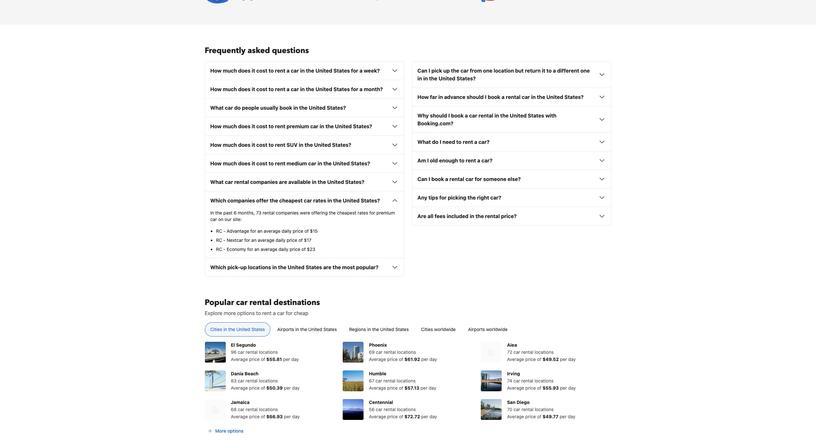Task type: locate. For each thing, give the bounding box(es) containing it.
right
[[477, 195, 489, 201]]

0 vertical spatial should
[[467, 94, 484, 100]]

average up the rc - nextcar for an average daily price of $17
[[264, 228, 280, 234]]

average down 70
[[507, 414, 524, 420]]

rc down 'on'
[[216, 228, 222, 234]]

1 vertical spatial car?
[[482, 158, 493, 164]]

worldwide for airports worldwide
[[486, 327, 508, 332]]

price down beach in the bottom of the page
[[249, 386, 260, 391]]

average for economy
[[261, 247, 277, 252]]

locations inside dropdown button
[[248, 265, 271, 271]]

price inside el segundo 96 car rental locations average price of $55.81 per day
[[249, 357, 260, 362]]

day for phoenix 69 car rental locations average price of $61.92 per day
[[430, 357, 437, 362]]

3 cost from the top
[[256, 124, 267, 129]]

average down 72
[[507, 357, 524, 362]]

2 can from the top
[[418, 176, 427, 182]]

should right advance
[[467, 94, 484, 100]]

why should i book a car rental in the united states with booking.com?
[[418, 113, 556, 127]]

4 much from the top
[[223, 142, 237, 148]]

locations up the $50.39
[[259, 378, 278, 384]]

an up the rc - economy for an average daily price of $23 at the left bottom
[[251, 238, 257, 243]]

daily up which pick-up locations in the united states are the most popular?
[[279, 247, 288, 252]]

0 vertical spatial which
[[210, 198, 226, 204]]

2 vertical spatial an
[[254, 247, 259, 252]]

1 vertical spatial rates
[[358, 210, 368, 216]]

$50.39
[[266, 386, 283, 391]]

day inside irving 74 car rental locations average price of $55.93 per day
[[568, 386, 576, 391]]

average
[[231, 357, 248, 362], [369, 357, 386, 362], [507, 357, 524, 362], [231, 386, 248, 391], [369, 386, 386, 391], [507, 386, 524, 391], [231, 414, 248, 420], [369, 414, 386, 420], [507, 414, 524, 420]]

4 does from the top
[[238, 142, 251, 148]]

states up segundo
[[252, 327, 265, 332]]

in inside 'button'
[[367, 327, 371, 332]]

airports in the united states
[[277, 327, 337, 332]]

old
[[430, 158, 438, 164]]

0 horizontal spatial one
[[483, 68, 493, 74]]

i inside can i pick up the car from one location but return it to a different one in in the united states?
[[429, 68, 430, 74]]

of inside "phoenix 69 car rental locations average price of $61.92 per day"
[[399, 357, 403, 362]]

day inside san diego 70 car rental locations average price of $49.77 per day
[[568, 414, 576, 420]]

cities worldwide button
[[416, 323, 461, 337]]

of inside irving 74 car rental locations average price of $55.93 per day
[[537, 386, 541, 391]]

per inside "phoenix 69 car rental locations average price of $61.92 per day"
[[421, 357, 428, 362]]

included
[[447, 214, 469, 219]]

cost for how much does it cost to rent premium car in the united states?
[[256, 124, 267, 129]]

irving 74 car rental locations average price of $55.93 per day
[[507, 371, 576, 391]]

do
[[234, 105, 241, 111], [432, 139, 439, 145]]

0 horizontal spatial airports
[[277, 327, 294, 332]]

car inside the aiea 72 car rental locations average price of $49.52 per day
[[514, 350, 520, 355]]

rental inside el segundo 96 car rental locations average price of $55.81 per day
[[246, 350, 258, 355]]

-
[[223, 228, 226, 234], [223, 238, 226, 243], [223, 247, 226, 252]]

it for how much does it cost to rent a car in the united states for a week?
[[252, 68, 255, 74]]

price up centennial
[[387, 386, 398, 391]]

$55.93
[[543, 386, 559, 391]]

0 vertical spatial rates
[[313, 198, 326, 204]]

regions in the united states button
[[344, 323, 414, 337]]

am
[[418, 158, 426, 164]]

per for phoenix 69 car rental locations average price of $61.92 per day
[[421, 357, 428, 362]]

i up the booking.com?
[[448, 113, 450, 119]]

are left most
[[323, 265, 331, 271]]

2 cost from the top
[[256, 86, 267, 92]]

$57.13
[[405, 386, 419, 391]]

0 horizontal spatial rates
[[313, 198, 326, 204]]

which companies offer the cheapest car rates  in the united states? button
[[210, 197, 399, 205]]

1 vertical spatial up
[[240, 265, 247, 271]]

a
[[287, 68, 290, 74], [360, 68, 363, 74], [553, 68, 556, 74], [287, 86, 290, 92], [360, 86, 363, 92], [502, 94, 505, 100], [465, 113, 468, 119], [474, 139, 477, 145], [477, 158, 480, 164], [445, 176, 448, 182], [273, 311, 276, 316]]

1 rc from the top
[[216, 228, 222, 234]]

how much does it cost to rent a car in the united states for a month? button
[[210, 85, 399, 93]]

a down how much does it cost to rent a car in the united states for a week?
[[287, 86, 290, 92]]

to inside 'dropdown button'
[[269, 68, 274, 74]]

cost inside how much does it cost to rent a car in the united states for a week? 'dropdown button'
[[256, 68, 267, 74]]

1 horizontal spatial cheapest
[[337, 210, 356, 216]]

1 one from the left
[[483, 68, 493, 74]]

cost inside how much does it cost to rent medium car in the united states? dropdown button
[[256, 161, 267, 167]]

day right $55.81
[[291, 357, 299, 362]]

0 vertical spatial an
[[257, 228, 263, 234]]

day right $61.92
[[430, 357, 437, 362]]

can
[[418, 68, 427, 74], [418, 176, 427, 182]]

average up the rc - economy for an average daily price of $23 at the left bottom
[[258, 238, 274, 243]]

any tips for picking the right car?
[[418, 195, 501, 201]]

0 vertical spatial companies
[[250, 179, 278, 185]]

1 vertical spatial can
[[418, 176, 427, 182]]

1 does from the top
[[238, 68, 251, 74]]

united inside 'button'
[[380, 327, 394, 332]]

how much does it cost to rent premium car in the united states? button
[[210, 123, 399, 130]]

tab list containing cities in the united states
[[200, 323, 617, 337]]

how
[[210, 68, 222, 74], [210, 86, 222, 92], [418, 94, 429, 100], [210, 124, 222, 129], [210, 142, 222, 148], [210, 161, 222, 167]]

humble 67 car rental locations average price of $57.13 per day
[[369, 371, 436, 391]]

does for how much does it cost to rent a car in the united states for a week?
[[238, 68, 251, 74]]

can for can i book a rental car for someone else?
[[418, 176, 427, 182]]

what car do people usually book in the united states?
[[210, 105, 346, 111]]

1 horizontal spatial should
[[467, 94, 484, 100]]

cheapest
[[279, 198, 303, 204], [337, 210, 356, 216]]

average for jamaica 68 car rental locations average price of $66.93 per day
[[231, 414, 248, 420]]

locations inside humble 67 car rental locations average price of $57.13 per day
[[397, 378, 416, 384]]

per inside jamaica 68 car rental locations average price of $66.93 per day
[[284, 414, 291, 420]]

need
[[443, 139, 455, 145]]

it for how much does it cost to rent a car in the united states for a month?
[[252, 86, 255, 92]]

offer
[[256, 198, 269, 204]]

were
[[300, 210, 310, 216]]

companies inside in the past 6 months, 73 rental companies were offering the cheapest rates for premium car on our site:
[[276, 210, 299, 216]]

1 - from the top
[[223, 228, 226, 234]]

advance
[[444, 94, 465, 100]]

more options
[[215, 429, 244, 434]]

1 worldwide from the left
[[434, 327, 456, 332]]

0 vertical spatial car?
[[479, 139, 490, 145]]

rc for rc - nextcar for an average daily price of $17
[[216, 238, 222, 243]]

cheapest up were
[[279, 198, 303, 204]]

car? up someone at the right of the page
[[482, 158, 493, 164]]

united inside 'dropdown button'
[[316, 68, 332, 74]]

to
[[269, 68, 274, 74], [547, 68, 552, 74], [269, 86, 274, 92], [269, 124, 274, 129], [456, 139, 462, 145], [269, 142, 274, 148], [459, 158, 465, 164], [269, 161, 274, 167], [256, 311, 261, 316]]

rental inside "phoenix 69 car rental locations average price of $61.92 per day"
[[384, 350, 396, 355]]

cost
[[256, 68, 267, 74], [256, 86, 267, 92], [256, 124, 267, 129], [256, 142, 267, 148], [256, 161, 267, 167]]

cheapest right offering
[[337, 210, 356, 216]]

- left nextcar
[[223, 238, 226, 243]]

average down 68
[[231, 414, 248, 420]]

daily down in the past 6 months, 73 rental companies were offering the cheapest rates for premium car on our site:
[[282, 228, 292, 234]]

cheap car rental in el segundo image
[[205, 342, 226, 363]]

of inside jamaica 68 car rental locations average price of $66.93 per day
[[261, 414, 265, 420]]

0 vertical spatial options
[[237, 311, 255, 316]]

to down asked at the left of the page
[[269, 68, 274, 74]]

price up diego
[[525, 386, 536, 391]]

which inside dropdown button
[[210, 265, 226, 271]]

states left week?
[[334, 68, 350, 74]]

how inside 'dropdown button'
[[210, 68, 222, 74]]

1 vertical spatial what
[[418, 139, 431, 145]]

an down the rc - nextcar for an average daily price of $17
[[254, 247, 259, 252]]

1 which from the top
[[210, 198, 226, 204]]

of left $49.77
[[537, 414, 541, 420]]

we're here for you image
[[205, 0, 231, 4]]

2 vertical spatial rc
[[216, 247, 222, 252]]

average for nextcar
[[258, 238, 274, 243]]

1 vertical spatial companies
[[227, 198, 255, 204]]

2 - from the top
[[223, 238, 226, 243]]

nextcar
[[227, 238, 243, 243]]

the inside airports in the united states button
[[300, 327, 307, 332]]

up down economy
[[240, 265, 247, 271]]

per right $49.77
[[560, 414, 567, 420]]

cost down how much does it cost to rent suv in the united states?
[[256, 161, 267, 167]]

locations inside jamaica 68 car rental locations average price of $66.93 per day
[[259, 407, 278, 413]]

rental inside popular car rental destinations explore more options to rent a car for cheap
[[249, 298, 272, 308]]

cost up usually
[[256, 86, 267, 92]]

average down 83
[[231, 386, 248, 391]]

does for how much does it cost to rent a car in the united states for a month?
[[238, 86, 251, 92]]

1 vertical spatial options
[[227, 429, 244, 434]]

an for nextcar
[[251, 238, 257, 243]]

does for how much does it cost to rent medium car in the united states?
[[238, 161, 251, 167]]

price inside "phoenix 69 car rental locations average price of $61.92 per day"
[[387, 357, 398, 362]]

it for how much does it cost to rent suv in the united states?
[[252, 142, 255, 148]]

companies inside dropdown button
[[227, 198, 255, 204]]

locations up $66.93
[[259, 407, 278, 413]]

4 cost from the top
[[256, 142, 267, 148]]

a down destinations
[[273, 311, 276, 316]]

for inside any tips for picking the right car? "dropdown button"
[[439, 195, 447, 201]]

day inside "phoenix 69 car rental locations average price of $61.92 per day"
[[430, 357, 437, 362]]

5 much from the top
[[223, 161, 237, 167]]

1 horizontal spatial airports
[[468, 327, 485, 332]]

locations up $61.92
[[397, 350, 416, 355]]

el segundo 96 car rental locations average price of $55.81 per day
[[231, 343, 299, 362]]

how much does it cost to rent medium car in the united states? button
[[210, 160, 399, 168]]

do left people
[[234, 105, 241, 111]]

one
[[483, 68, 493, 74], [581, 68, 590, 74]]

rental inside san diego 70 car rental locations average price of $49.77 per day
[[522, 407, 534, 413]]

of left the $50.39
[[261, 386, 265, 391]]

what for what car do people usually book in the united states?
[[210, 105, 224, 111]]

1 vertical spatial cheapest
[[337, 210, 356, 216]]

usually
[[260, 105, 278, 111]]

i left pick
[[429, 68, 430, 74]]

1 cost from the top
[[256, 68, 267, 74]]

how much does it cost to rent medium car in the united states?
[[210, 161, 370, 167]]

2 vertical spatial what
[[210, 179, 224, 185]]

from
[[470, 68, 482, 74]]

1 horizontal spatial up
[[443, 68, 450, 74]]

centennial 56 car rental locations average price of $72.72 per day
[[369, 400, 437, 420]]

1 vertical spatial are
[[323, 265, 331, 271]]

2 vertical spatial companies
[[276, 210, 299, 216]]

$49.52
[[543, 357, 559, 362]]

0 horizontal spatial do
[[234, 105, 241, 111]]

cost inside how much does it cost to rent suv in the united states? dropdown button
[[256, 142, 267, 148]]

0 vertical spatial rc
[[216, 228, 222, 234]]

airports down cheap
[[277, 327, 294, 332]]

1 vertical spatial average
[[258, 238, 274, 243]]

locations
[[248, 265, 271, 271], [259, 350, 278, 355], [397, 350, 416, 355], [535, 350, 554, 355], [259, 378, 278, 384], [397, 378, 416, 384], [535, 378, 554, 384], [259, 407, 278, 413], [397, 407, 416, 413], [535, 407, 554, 413]]

1 cities from the left
[[210, 327, 222, 332]]

the inside how much does it cost to rent suv in the united states? dropdown button
[[305, 142, 313, 148]]

airports up cheap car rental in aiea image
[[468, 327, 485, 332]]

cost for how much does it cost to rent a car in the united states for a week?
[[256, 68, 267, 74]]

cheap car rental in humble image
[[343, 371, 364, 392]]

1 vertical spatial which
[[210, 265, 226, 271]]

1 horizontal spatial one
[[581, 68, 590, 74]]

0 vertical spatial what
[[210, 105, 224, 111]]

2 vertical spatial daily
[[279, 247, 288, 252]]

day right $49.77
[[568, 414, 576, 420]]

3 does from the top
[[238, 124, 251, 129]]

1 horizontal spatial premium
[[377, 210, 395, 216]]

much for how much does it cost to rent suv in the united states?
[[223, 142, 237, 148]]

locations up $57.13
[[397, 378, 416, 384]]

per for centennial 56 car rental locations average price of $72.72 per day
[[421, 414, 428, 420]]

car?
[[479, 139, 490, 145], [482, 158, 493, 164], [490, 195, 501, 201]]

1 horizontal spatial do
[[432, 139, 439, 145]]

the inside "why should i book a car rental in the united states with booking.com?"
[[500, 113, 509, 119]]

a inside can i pick up the car from one location but return it to a different one in in the united states?
[[553, 68, 556, 74]]

1 vertical spatial rc
[[216, 238, 222, 243]]

for inside how much does it cost to rent a car in the united states for a week? 'dropdown button'
[[351, 68, 358, 74]]

car inside can i pick up the car from one location but return it to a different one in in the united states?
[[461, 68, 469, 74]]

far
[[430, 94, 437, 100]]

the inside what car rental companies are available in the united states? dropdown button
[[318, 179, 326, 185]]

popular?
[[356, 265, 379, 271]]

- down 'on'
[[223, 228, 226, 234]]

in
[[300, 68, 305, 74], [418, 76, 422, 82], [423, 76, 428, 82], [300, 86, 305, 92], [438, 94, 443, 100], [531, 94, 536, 100], [293, 105, 298, 111], [495, 113, 499, 119], [320, 124, 324, 129], [299, 142, 303, 148], [318, 161, 322, 167], [312, 179, 317, 185], [327, 198, 332, 204], [470, 214, 474, 219], [272, 265, 277, 271], [223, 327, 227, 332], [295, 327, 299, 332], [367, 327, 371, 332]]

most
[[342, 265, 355, 271]]

1 horizontal spatial rates
[[358, 210, 368, 216]]

car inside dropdown button
[[304, 198, 312, 204]]

of left $15
[[305, 228, 309, 234]]

day for centennial 56 car rental locations average price of $72.72 per day
[[430, 414, 437, 420]]

of left $55.93 at the bottom of the page
[[537, 386, 541, 391]]

per right $55.81
[[283, 357, 290, 362]]

it inside can i pick up the car from one location but return it to a different one in in the united states?
[[542, 68, 545, 74]]

day
[[291, 357, 299, 362], [430, 357, 437, 362], [568, 357, 576, 362], [292, 386, 300, 391], [429, 386, 436, 391], [568, 386, 576, 391], [292, 414, 300, 420], [430, 414, 437, 420], [568, 414, 576, 420]]

cost down usually
[[256, 124, 267, 129]]

1 vertical spatial should
[[430, 113, 447, 119]]

0 horizontal spatial up
[[240, 265, 247, 271]]

a inside "why should i book a car rental in the united states with booking.com?"
[[465, 113, 468, 119]]

price inside humble 67 car rental locations average price of $57.13 per day
[[387, 386, 398, 391]]

3 - from the top
[[223, 247, 226, 252]]

0 vertical spatial daily
[[282, 228, 292, 234]]

3 much from the top
[[223, 124, 237, 129]]

2 much from the top
[[223, 86, 237, 92]]

are left available on the top left of the page
[[279, 179, 287, 185]]

day for jamaica 68 car rental locations average price of $66.93 per day
[[292, 414, 300, 420]]

of left $72.72
[[399, 414, 403, 420]]

locations up $72.72
[[397, 407, 416, 413]]

73
[[256, 210, 261, 216]]

5 does from the top
[[238, 161, 251, 167]]

companies up offer
[[250, 179, 278, 185]]

rental inside irving 74 car rental locations average price of $55.93 per day
[[521, 378, 533, 384]]

1 horizontal spatial are
[[323, 265, 331, 271]]

2 does from the top
[[238, 86, 251, 92]]

1 vertical spatial premium
[[377, 210, 395, 216]]

average inside san diego 70 car rental locations average price of $49.77 per day
[[507, 414, 524, 420]]

car inside "why should i book a car rental in the united states with booking.com?"
[[469, 113, 477, 119]]

should inside "why should i book a car rental in the united states with booking.com?"
[[430, 113, 447, 119]]

cheap car rental in phoenix image
[[343, 342, 364, 363]]

car? right right
[[490, 195, 501, 201]]

average for humble 67 car rental locations average price of $57.13 per day
[[369, 386, 386, 391]]

5 cost from the top
[[256, 161, 267, 167]]

locations up $55.81
[[259, 350, 278, 355]]

price left $49.52
[[525, 357, 536, 362]]

of left $57.13
[[399, 386, 403, 391]]

states left 'regions'
[[323, 327, 337, 332]]

0 horizontal spatial should
[[430, 113, 447, 119]]

how for how much does it cost to rent suv in the united states?
[[210, 142, 222, 148]]

to up cities in the united states
[[256, 311, 261, 316]]

average inside jamaica 68 car rental locations average price of $66.93 per day
[[231, 414, 248, 420]]

1 airports from the left
[[277, 327, 294, 332]]

0 vertical spatial premium
[[287, 124, 309, 129]]

of left $49.52
[[537, 357, 541, 362]]

0 vertical spatial up
[[443, 68, 450, 74]]

up right pick
[[443, 68, 450, 74]]

of left $66.93
[[261, 414, 265, 420]]

how for how much does it cost to rent a car in the united states for a week?
[[210, 68, 222, 74]]

day inside humble 67 car rental locations average price of $57.13 per day
[[429, 386, 436, 391]]

what
[[210, 105, 224, 111], [418, 139, 431, 145], [210, 179, 224, 185]]

2 vertical spatial car?
[[490, 195, 501, 201]]

0 vertical spatial are
[[279, 179, 287, 185]]

for inside can i book a rental car for someone else? dropdown button
[[475, 176, 482, 182]]

the inside how much does it cost to rent medium car in the united states? dropdown button
[[323, 161, 332, 167]]

2 rc from the top
[[216, 238, 222, 243]]

does for how much does it cost to rent suv in the united states?
[[238, 142, 251, 148]]

much inside 'dropdown button'
[[223, 68, 237, 74]]

1 horizontal spatial worldwide
[[486, 327, 508, 332]]

1 much from the top
[[223, 68, 237, 74]]

average inside the aiea 72 car rental locations average price of $49.52 per day
[[507, 357, 524, 362]]

0 vertical spatial -
[[223, 228, 226, 234]]

average inside irving 74 car rental locations average price of $55.93 per day
[[507, 386, 524, 391]]

day inside centennial 56 car rental locations average price of $72.72 per day
[[430, 414, 437, 420]]

all
[[428, 214, 433, 219]]

companies up the months,
[[227, 198, 255, 204]]

much for how much does it cost to rent a car in the united states for a month?
[[223, 86, 237, 92]]

can for can i pick up the car from one location but return it to a different one in in the united states?
[[418, 68, 427, 74]]

0 vertical spatial cheapest
[[279, 198, 303, 204]]

average down the rc - nextcar for an average daily price of $17
[[261, 247, 277, 252]]

states? inside can i pick up the car from one location but return it to a different one in in the united states?
[[457, 76, 476, 82]]

day right $57.13
[[429, 386, 436, 391]]

2 vertical spatial average
[[261, 247, 277, 252]]

average down 67
[[369, 386, 386, 391]]

average inside centennial 56 car rental locations average price of $72.72 per day
[[369, 414, 386, 420]]

much
[[223, 68, 237, 74], [223, 86, 237, 92], [223, 124, 237, 129], [223, 142, 237, 148], [223, 161, 237, 167]]

car? down "why should i book a car rental in the united states with booking.com?"
[[479, 139, 490, 145]]

which companies offer the cheapest car rates  in the united states?
[[210, 198, 380, 204]]

worldwide
[[434, 327, 456, 332], [486, 327, 508, 332]]

of left $61.92
[[399, 357, 403, 362]]

price down centennial
[[387, 414, 398, 420]]

average for irving 74 car rental locations average price of $55.93 per day
[[507, 386, 524, 391]]

book down advance
[[451, 113, 464, 119]]

per right the $50.39
[[284, 386, 291, 391]]

price left $66.93
[[249, 414, 260, 420]]

pick
[[431, 68, 442, 74]]

asked
[[248, 45, 270, 56]]

average for centennial 56 car rental locations average price of $72.72 per day
[[369, 414, 386, 420]]

day right $66.93
[[292, 414, 300, 420]]

day for aiea 72 car rental locations average price of $49.52 per day
[[568, 357, 576, 362]]

humble
[[369, 371, 386, 377]]

1 vertical spatial -
[[223, 238, 226, 243]]

cities for cities worldwide
[[421, 327, 433, 332]]

beach
[[245, 371, 259, 377]]

week?
[[364, 68, 380, 74]]

airports for airports in the united states
[[277, 327, 294, 332]]

2 airports from the left
[[468, 327, 485, 332]]

states up "phoenix 69 car rental locations average price of $61.92 per day"
[[395, 327, 409, 332]]

to right enough
[[459, 158, 465, 164]]

aiea 72 car rental locations average price of $49.52 per day
[[507, 343, 576, 362]]

does for how much does it cost to rent premium car in the united states?
[[238, 124, 251, 129]]

states?
[[457, 76, 476, 82], [565, 94, 584, 100], [327, 105, 346, 111], [353, 124, 372, 129], [332, 142, 351, 148], [351, 161, 370, 167], [345, 179, 364, 185], [361, 198, 380, 204]]

0 horizontal spatial cheapest
[[279, 198, 303, 204]]

rental inside in the past 6 months, 73 rental companies were offering the cheapest rates for premium car on our site:
[[263, 210, 275, 216]]

average
[[264, 228, 280, 234], [258, 238, 274, 243], [261, 247, 277, 252]]

0 horizontal spatial cities
[[210, 327, 222, 332]]

rental inside what car rental companies are available in the united states? dropdown button
[[234, 179, 249, 185]]

of inside san diego 70 car rental locations average price of $49.77 per day
[[537, 414, 541, 420]]

an for advantage
[[257, 228, 263, 234]]

the inside the regions in the united states 'button'
[[372, 327, 379, 332]]

0 vertical spatial average
[[264, 228, 280, 234]]

3 rc from the top
[[216, 247, 222, 252]]

1 horizontal spatial cities
[[421, 327, 433, 332]]

day right $72.72
[[430, 414, 437, 420]]

should
[[467, 94, 484, 100], [430, 113, 447, 119]]

which up in
[[210, 198, 226, 204]]

5 million+ reviews image
[[481, 0, 507, 4]]

tips
[[429, 195, 438, 201]]

how for how much does it cost to rent a car in the united states for a month?
[[210, 86, 222, 92]]

0 vertical spatial can
[[418, 68, 427, 74]]

locations inside dania beach 83 car rental locations average price of $50.39 per day
[[259, 378, 278, 384]]

it
[[252, 68, 255, 74], [542, 68, 545, 74], [252, 86, 255, 92], [252, 124, 255, 129], [252, 142, 255, 148], [252, 161, 255, 167]]

cheap car rental in san diego image
[[481, 400, 502, 420]]

cost inside "how much does it cost to rent premium car in the united states?" dropdown button
[[256, 124, 267, 129]]

per right $57.13
[[421, 386, 428, 391]]

per inside centennial 56 car rental locations average price of $72.72 per day
[[421, 414, 428, 420]]

price left $17
[[287, 238, 297, 243]]

book up "why should i book a car rental in the united states with booking.com?"
[[488, 94, 500, 100]]

1 can from the top
[[418, 68, 427, 74]]

0 horizontal spatial worldwide
[[434, 327, 456, 332]]

to right need
[[456, 139, 462, 145]]

1 vertical spatial daily
[[276, 238, 286, 243]]

2 vertical spatial -
[[223, 247, 226, 252]]

in
[[210, 210, 214, 216]]

how much does it cost to rent suv in the united states? button
[[210, 141, 399, 149]]

average inside "phoenix 69 car rental locations average price of $61.92 per day"
[[369, 357, 386, 362]]

which left 'pick-'
[[210, 265, 226, 271]]

cheap
[[294, 311, 308, 316]]

how much does it cost to rent a car in the united states for a week?
[[210, 68, 380, 74]]

the inside any tips for picking the right car? "dropdown button"
[[468, 195, 476, 201]]

i
[[429, 68, 430, 74], [485, 94, 487, 100], [448, 113, 450, 119], [440, 139, 441, 145], [427, 158, 429, 164], [429, 176, 430, 182]]

in inside dropdown button
[[327, 198, 332, 204]]

per right $66.93
[[284, 414, 291, 420]]

of inside the aiea 72 car rental locations average price of $49.52 per day
[[537, 357, 541, 362]]

- for nextcar
[[223, 238, 226, 243]]

san diego 70 car rental locations average price of $49.77 per day
[[507, 400, 576, 420]]

day for irving 74 car rental locations average price of $55.93 per day
[[568, 386, 576, 391]]

day inside the aiea 72 car rental locations average price of $49.52 per day
[[568, 357, 576, 362]]

0 horizontal spatial premium
[[287, 124, 309, 129]]

cheapest inside dropdown button
[[279, 198, 303, 204]]

cost for how much does it cost to rent suv in the united states?
[[256, 142, 267, 148]]

should up the booking.com?
[[430, 113, 447, 119]]

locations up $49.77
[[535, 407, 554, 413]]

the
[[306, 68, 314, 74], [451, 68, 459, 74], [429, 76, 437, 82], [306, 86, 314, 92], [537, 94, 545, 100], [299, 105, 308, 111], [500, 113, 509, 119], [326, 124, 334, 129], [305, 142, 313, 148], [323, 161, 332, 167], [318, 179, 326, 185], [468, 195, 476, 201], [270, 198, 278, 204], [333, 198, 342, 204], [215, 210, 222, 216], [329, 210, 336, 216], [476, 214, 484, 219], [278, 265, 286, 271], [333, 265, 341, 271], [228, 327, 235, 332], [300, 327, 307, 332], [372, 327, 379, 332]]

2 worldwide from the left
[[486, 327, 508, 332]]

companies
[[250, 179, 278, 185], [227, 198, 255, 204], [276, 210, 299, 216]]

tab list
[[200, 323, 617, 337]]

average down 74
[[507, 386, 524, 391]]

2 which from the top
[[210, 265, 226, 271]]

are
[[279, 179, 287, 185], [323, 265, 331, 271]]

per right $72.72
[[421, 414, 428, 420]]

2 cities from the left
[[421, 327, 433, 332]]

rates inside in the past 6 months, 73 rental companies were offering the cheapest rates for premium car on our site:
[[358, 210, 368, 216]]

what car do people usually book in the united states? button
[[210, 104, 399, 112]]

for inside popular car rental destinations explore more options to rent a car for cheap
[[286, 311, 293, 316]]

of inside centennial 56 car rental locations average price of $72.72 per day
[[399, 414, 403, 420]]

which inside dropdown button
[[210, 198, 226, 204]]

1 vertical spatial an
[[251, 238, 257, 243]]

car inside in the past 6 months, 73 rental companies were offering the cheapest rates for premium car on our site:
[[210, 217, 217, 222]]

a down advance
[[465, 113, 468, 119]]



Task type: vqa. For each thing, say whether or not it's contained in the screenshot.


Task type: describe. For each thing, give the bounding box(es) containing it.
with
[[546, 113, 556, 119]]

i inside "why should i book a car rental in the united states with booking.com?"
[[448, 113, 450, 119]]

a down "why should i book a car rental in the united states with booking.com?"
[[474, 139, 477, 145]]

cheap car rental in aiea image
[[481, 342, 502, 363]]

states left month?
[[334, 86, 350, 92]]

why
[[418, 113, 429, 119]]

average for aiea 72 car rental locations average price of $49.52 per day
[[507, 357, 524, 362]]

more
[[224, 311, 236, 316]]

to inside popular car rental destinations explore more options to rent a car for cheap
[[256, 311, 261, 316]]

cheap car rental in irving image
[[481, 371, 502, 392]]

locations inside "phoenix 69 car rental locations average price of $61.92 per day"
[[397, 350, 416, 355]]

someone
[[483, 176, 506, 182]]

in the past 6 months, 73 rental companies were offering the cheapest rates for premium car on our site:
[[210, 210, 395, 222]]

much for how much does it cost to rent premium car in the united states?
[[223, 124, 237, 129]]

daily for $17
[[276, 238, 286, 243]]

daily for $23
[[279, 247, 288, 252]]

frequently
[[205, 45, 246, 56]]

a left month?
[[360, 86, 363, 92]]

per inside dania beach 83 car rental locations average price of $50.39 per day
[[284, 386, 291, 391]]

per for aiea 72 car rental locations average price of $49.52 per day
[[560, 357, 567, 362]]

in inside 'dropdown button'
[[300, 68, 305, 74]]

up inside can i pick up the car from one location but return it to a different one in in the united states?
[[443, 68, 450, 74]]

it for how much does it cost to rent premium car in the united states?
[[252, 124, 255, 129]]

locations inside san diego 70 car rental locations average price of $49.77 per day
[[535, 407, 554, 413]]

book right usually
[[280, 105, 292, 111]]

per for humble 67 car rental locations average price of $57.13 per day
[[421, 386, 428, 391]]

options inside button
[[227, 429, 244, 434]]

past
[[223, 210, 233, 216]]

car inside "phoenix 69 car rental locations average price of $61.92 per day"
[[376, 350, 383, 355]]

dania beach 83 car rental locations average price of $50.39 per day
[[231, 371, 300, 391]]

suv
[[287, 142, 298, 148]]

the inside "how much does it cost to rent premium car in the united states?" dropdown button
[[326, 124, 334, 129]]

a left week?
[[360, 68, 363, 74]]

how for how much does it cost to rent medium car in the united states?
[[210, 161, 222, 167]]

rental inside humble 67 car rental locations average price of $57.13 per day
[[384, 378, 396, 384]]

options inside popular car rental destinations explore more options to rent a car for cheap
[[237, 311, 255, 316]]

per for jamaica 68 car rental locations average price of $66.93 per day
[[284, 414, 291, 420]]

return
[[525, 68, 541, 74]]

months,
[[238, 210, 255, 216]]

to up usually
[[269, 86, 274, 92]]

premium inside dropdown button
[[287, 124, 309, 129]]

per inside san diego 70 car rental locations average price of $49.77 per day
[[560, 414, 567, 420]]

to inside can i pick up the car from one location but return it to a different one in in the united states?
[[547, 68, 552, 74]]

advantage
[[227, 228, 249, 234]]

car inside irving 74 car rental locations average price of $55.93 per day
[[514, 378, 520, 384]]

to down how much does it cost to rent suv in the united states?
[[269, 161, 274, 167]]

locations inside the aiea 72 car rental locations average price of $49.52 per day
[[535, 350, 554, 355]]

price inside irving 74 car rental locations average price of $55.93 per day
[[525, 386, 536, 391]]

2 one from the left
[[581, 68, 590, 74]]

can i book a rental car for someone else? button
[[418, 175, 606, 183]]

what do i need to rent a car? button
[[418, 138, 606, 146]]

price left the $23
[[290, 247, 300, 252]]

a down enough
[[445, 176, 448, 182]]

rent inside popular car rental destinations explore more options to rent a car for cheap
[[262, 311, 272, 316]]

a down can i pick up the car from one location but return it to a different one in in the united states?
[[502, 94, 505, 100]]

- for economy
[[223, 247, 226, 252]]

any tips for picking the right car? button
[[418, 194, 606, 202]]

premium inside in the past 6 months, 73 rental companies were offering the cheapest rates for premium car on our site:
[[377, 210, 395, 216]]

regions
[[349, 327, 366, 332]]

states inside 'button'
[[395, 327, 409, 332]]

an for economy
[[254, 247, 259, 252]]

cities in the united states button
[[205, 323, 270, 337]]

what for what car rental companies are available in the united states?
[[210, 179, 224, 185]]

i up "why should i book a car rental in the united states with booking.com?"
[[485, 94, 487, 100]]

up inside dropdown button
[[240, 265, 247, 271]]

for inside 'how much does it cost to rent a car in the united states for a month?' dropdown button
[[351, 86, 358, 92]]

cheap car rental in centennial image
[[343, 400, 364, 420]]

states? inside dropdown button
[[361, 198, 380, 204]]

are all fees included in the rental price? button
[[418, 213, 606, 220]]

cheapest inside in the past 6 months, 73 rental companies were offering the cheapest rates for premium car on our site:
[[337, 210, 356, 216]]

price inside san diego 70 car rental locations average price of $49.77 per day
[[525, 414, 536, 420]]

of left $17
[[299, 238, 303, 243]]

enough
[[439, 158, 458, 164]]

locations inside centennial 56 car rental locations average price of $72.72 per day
[[397, 407, 416, 413]]

airports in the united states button
[[272, 323, 342, 337]]

cost for how much does it cost to rent medium car in the united states?
[[256, 161, 267, 167]]

which pick-up locations in the united states are the most popular?
[[210, 265, 379, 271]]

- for advantage
[[223, 228, 226, 234]]

car inside el segundo 96 car rental locations average price of $55.81 per day
[[238, 350, 244, 355]]

a inside popular car rental destinations explore more options to rent a car for cheap
[[273, 311, 276, 316]]

rent inside 'dropdown button'
[[275, 68, 285, 74]]

how much does it cost to rent a car in the united states for a week? button
[[210, 67, 399, 75]]

airports worldwide button
[[463, 323, 513, 337]]

offering
[[311, 210, 328, 216]]

states inside "why should i book a car rental in the united states with booking.com?"
[[528, 113, 544, 119]]

a down questions
[[287, 68, 290, 74]]

$72.72
[[405, 414, 420, 420]]

how much does it cost to rent suv in the united states?
[[210, 142, 351, 148]]

book down old at the right
[[431, 176, 444, 182]]

which for which pick-up locations in the united states are the most popular?
[[210, 265, 226, 271]]

jamaica 68 car rental locations average price of $66.93 per day
[[231, 400, 300, 420]]

rental inside dropdown button
[[485, 214, 500, 219]]

69
[[369, 350, 375, 355]]

united inside dropdown button
[[343, 198, 360, 204]]

what car rental companies are available in the united states? button
[[210, 178, 399, 186]]

the inside "cities in the united states" button
[[228, 327, 235, 332]]

rc for rc - advantage for an average daily price of $15
[[216, 228, 222, 234]]

the inside how much does it cost to rent a car in the united states for a week? 'dropdown button'
[[306, 68, 314, 74]]

much for how much does it cost to rent medium car in the united states?
[[223, 161, 237, 167]]

rental inside centennial 56 car rental locations average price of $72.72 per day
[[384, 407, 396, 413]]

rental inside the how far in advance should i book a rental car in the united states? dropdown button
[[506, 94, 521, 100]]

rc - economy for an average daily price of $23
[[216, 247, 315, 252]]

$66.93
[[266, 414, 283, 420]]

how for how far in advance should i book a rental car in the united states?
[[418, 94, 429, 100]]

united inside can i pick up the car from one location but return it to a different one in in the united states?
[[439, 76, 455, 82]]

i left need
[[440, 139, 441, 145]]

price inside jamaica 68 car rental locations average price of $66.93 per day
[[249, 414, 260, 420]]

cheap car rental in dania beach image
[[205, 371, 226, 392]]

car? inside "dropdown button"
[[490, 195, 501, 201]]

for inside in the past 6 months, 73 rental companies were offering the cheapest rates for premium car on our site:
[[369, 210, 375, 216]]

the inside are all fees included in the rental price? dropdown button
[[476, 214, 484, 219]]

96
[[231, 350, 237, 355]]

car inside humble 67 car rental locations average price of $57.13 per day
[[376, 378, 382, 384]]

per for irving 74 car rental locations average price of $55.93 per day
[[560, 386, 567, 391]]

locations inside el segundo 96 car rental locations average price of $55.81 per day
[[259, 350, 278, 355]]

1 vertical spatial do
[[432, 139, 439, 145]]

of left the $23
[[302, 247, 306, 252]]

56
[[369, 407, 375, 413]]

jamaica
[[231, 400, 250, 405]]

the inside 'what car do people usually book in the united states?' dropdown button
[[299, 105, 308, 111]]

car? for am i old enough to rent a car?
[[482, 158, 493, 164]]

airports worldwide
[[468, 327, 508, 332]]

to down usually
[[269, 124, 274, 129]]

car inside jamaica 68 car rental locations average price of $66.93 per day
[[238, 407, 244, 413]]

i left old at the right
[[427, 158, 429, 164]]

san
[[507, 400, 516, 405]]

car inside san diego 70 car rental locations average price of $49.77 per day
[[514, 407, 520, 413]]

phoenix
[[369, 343, 387, 348]]

irving
[[507, 371, 520, 377]]

rc - nextcar for an average daily price of $17
[[216, 238, 311, 243]]

$55.81
[[266, 357, 282, 362]]

cities worldwide
[[421, 327, 456, 332]]

price inside dania beach 83 car rental locations average price of $50.39 per day
[[249, 386, 260, 391]]

which for which companies offer the cheapest car rates  in the united states?
[[210, 198, 226, 204]]

can i book a rental car for someone else?
[[418, 176, 521, 182]]

6
[[234, 210, 237, 216]]

questions
[[272, 45, 309, 56]]

pick-
[[227, 265, 240, 271]]

companies inside dropdown button
[[250, 179, 278, 185]]

per inside el segundo 96 car rental locations average price of $55.81 per day
[[283, 357, 290, 362]]

which pick-up locations in the united states are the most popular? button
[[210, 264, 399, 272]]

cheap car rental in jamaica image
[[205, 400, 226, 420]]

are
[[418, 214, 426, 219]]

worldwide for cities worldwide
[[434, 327, 456, 332]]

centennial
[[369, 400, 393, 405]]

rental inside "why should i book a car rental in the united states with booking.com?"
[[479, 113, 493, 119]]

book inside "why should i book a car rental in the united states with booking.com?"
[[451, 113, 464, 119]]

month?
[[364, 86, 383, 92]]

0 vertical spatial do
[[234, 105, 241, 111]]

average inside dania beach 83 car rental locations average price of $50.39 per day
[[231, 386, 248, 391]]

on
[[218, 217, 223, 222]]

it for how much does it cost to rent medium car in the united states?
[[252, 161, 255, 167]]

explore
[[205, 311, 222, 316]]

car? for what do i need to rent a car?
[[479, 139, 490, 145]]

$15
[[310, 228, 318, 234]]

booking.com?
[[418, 121, 453, 127]]

$61.92
[[405, 357, 420, 362]]

day inside el segundo 96 car rental locations average price of $55.81 per day
[[291, 357, 299, 362]]

day for humble 67 car rental locations average price of $57.13 per day
[[429, 386, 436, 391]]

are all fees included in the rental price?
[[418, 214, 517, 219]]

any
[[418, 195, 427, 201]]

rates inside dropdown button
[[313, 198, 326, 204]]

should inside dropdown button
[[467, 94, 484, 100]]

a up can i book a rental car for someone else?
[[477, 158, 480, 164]]

popular
[[205, 298, 234, 308]]

how much does it cost to rent a car in the united states for a month?
[[210, 86, 383, 92]]

daily for $15
[[282, 228, 292, 234]]

aiea
[[507, 343, 517, 348]]

location
[[494, 68, 514, 74]]

of inside humble 67 car rental locations average price of $57.13 per day
[[399, 386, 403, 391]]

the inside 'how much does it cost to rent a car in the united states for a month?' dropdown button
[[306, 86, 314, 92]]

more
[[215, 429, 226, 434]]

cost for how much does it cost to rent a car in the united states for a month?
[[256, 86, 267, 92]]

i up tips
[[429, 176, 430, 182]]

what car rental companies are available in the united states?
[[210, 179, 364, 185]]

of inside el segundo 96 car rental locations average price of $55.81 per day
[[261, 357, 265, 362]]

diego
[[517, 400, 530, 405]]

states down the $23
[[306, 265, 322, 271]]

price down in the past 6 months, 73 rental companies were offering the cheapest rates for premium car on our site:
[[293, 228, 303, 234]]

how far in advance should i book a rental car in the united states? button
[[418, 93, 606, 101]]

cities for cities in the united states
[[210, 327, 222, 332]]

to left suv at left
[[269, 142, 274, 148]]

phoenix 69 car rental locations average price of $61.92 per day
[[369, 343, 437, 362]]

68
[[231, 407, 237, 413]]

of inside dania beach 83 car rental locations average price of $50.39 per day
[[261, 386, 265, 391]]

rc for rc - economy for an average daily price of $23
[[216, 247, 222, 252]]

much for how much does it cost to rent a car in the united states for a week?
[[223, 68, 237, 74]]

rc - advantage for an average daily price of $15
[[216, 228, 318, 234]]

$17
[[304, 238, 311, 243]]

average inside el segundo 96 car rental locations average price of $55.81 per day
[[231, 357, 248, 362]]

price inside the aiea 72 car rental locations average price of $49.52 per day
[[525, 357, 536, 362]]

el
[[231, 343, 235, 348]]

day inside dania beach 83 car rental locations average price of $50.39 per day
[[292, 386, 300, 391]]

airports for airports worldwide
[[468, 327, 485, 332]]

average for phoenix 69 car rental locations average price of $61.92 per day
[[369, 357, 386, 362]]

can i pick up the car from one location but return it to a different one in in the united states? button
[[418, 67, 606, 83]]

available
[[288, 179, 311, 185]]

regions in the united states
[[349, 327, 409, 332]]

states inside 'dropdown button'
[[334, 68, 350, 74]]

what for what do i need to rent a car?
[[418, 139, 431, 145]]

83
[[231, 378, 237, 384]]

how much does it cost to rent premium car in the united states?
[[210, 124, 372, 129]]

how for how much does it cost to rent premium car in the united states?
[[210, 124, 222, 129]]

0 horizontal spatial are
[[279, 179, 287, 185]]

rental inside can i book a rental car for someone else? dropdown button
[[450, 176, 464, 182]]

car inside dania beach 83 car rental locations average price of $50.39 per day
[[238, 378, 244, 384]]

am i old enough to rent a car?
[[418, 158, 493, 164]]

average for advantage
[[264, 228, 280, 234]]



